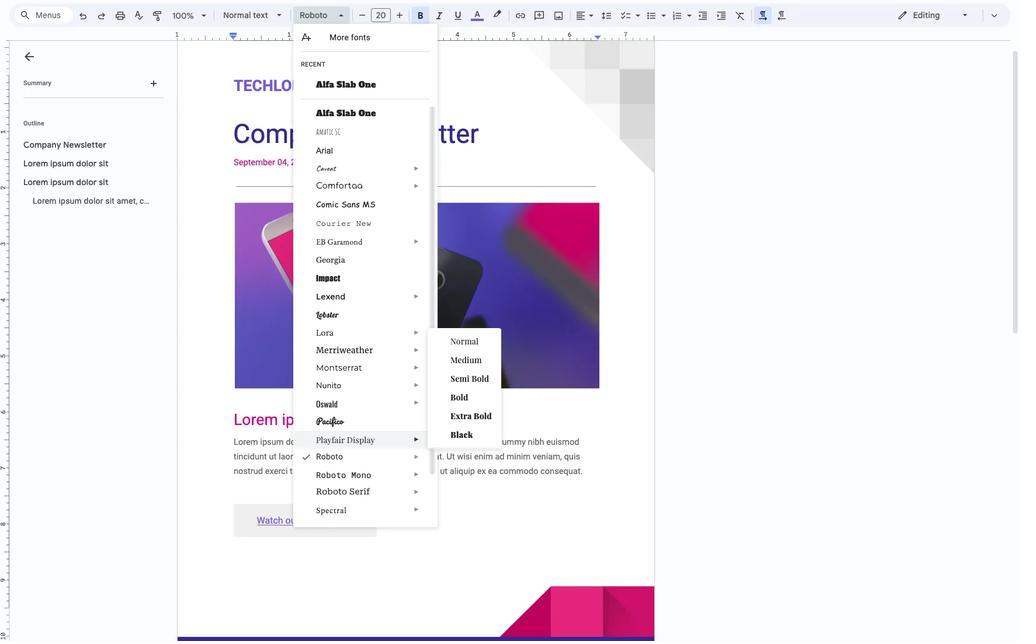 Task type: describe. For each thing, give the bounding box(es) containing it.
adipiscing
[[191, 196, 229, 206]]

10 ► from the top
[[414, 437, 420, 443]]

garamond
[[328, 237, 363, 247]]

menu inside the pacifico application
[[428, 329, 502, 449]]

editing
[[914, 10, 941, 20]]

georgia
[[316, 255, 345, 265]]

newsletter
[[63, 140, 106, 150]]

► for oswald
[[414, 400, 420, 406]]

editing button
[[890, 6, 978, 24]]

playfair
[[316, 435, 345, 446]]

new
[[357, 219, 372, 229]]

2 vertical spatial lorem
[[33, 196, 57, 206]]

line & paragraph spacing image
[[600, 7, 614, 23]]

Menus field
[[15, 7, 73, 23]]

pacifico menu
[[293, 24, 438, 538]]

1 vertical spatial ipsum
[[50, 177, 74, 188]]

► for nunito
[[414, 382, 420, 389]]

insert image image
[[552, 7, 566, 23]]

spectral
[[316, 505, 347, 517]]

text color image
[[471, 7, 484, 21]]

recent
[[301, 61, 326, 68]]

comic sans ms
[[316, 199, 376, 210]]

company
[[23, 140, 61, 150]]

more
[[330, 33, 349, 42]]

right margin image
[[595, 32, 654, 40]]

roboto for roboto serif
[[316, 488, 347, 497]]

document outline element
[[9, 41, 245, 642]]

courier new
[[316, 219, 372, 229]]

► for lora
[[414, 330, 420, 336]]

► for merriweather
[[414, 347, 420, 354]]

2 one from the top
[[359, 108, 376, 119]]

normal text
[[223, 10, 268, 20]]

eb
[[316, 237, 326, 247]]

1 vertical spatial lorem
[[23, 177, 48, 188]]

impact
[[316, 274, 341, 284]]

1 one from the top
[[359, 79, 376, 91]]

bulleted list menu image
[[659, 8, 667, 12]]

1 vertical spatial sit
[[99, 177, 109, 188]]

0 vertical spatial sit
[[99, 158, 109, 169]]

2 alfa from the top
[[316, 108, 334, 119]]

roboto for font list. roboto selected. option
[[300, 10, 328, 20]]

Zoom text field
[[170, 8, 198, 24]]

lora
[[316, 328, 334, 339]]

roboto down playfair
[[316, 453, 343, 462]]

eb garamond
[[316, 237, 363, 247]]

0 vertical spatial lorem
[[23, 158, 48, 169]]

pacifico
[[316, 415, 344, 429]]

semi
[[451, 374, 470, 385]]

0 vertical spatial ipsum
[[50, 158, 74, 169]]

1 vertical spatial dolor
[[76, 177, 97, 188]]

roboto for roboto mono
[[316, 470, 346, 481]]

2 vertical spatial sit
[[105, 196, 115, 206]]

2 alfa slab one from the top
[[316, 108, 376, 119]]

► for montserrat
[[414, 365, 420, 371]]

playfair display
[[316, 435, 375, 446]]

recent menu item
[[294, 57, 437, 75]]

comic
[[316, 199, 339, 210]]

more fonts
[[330, 33, 371, 42]]

styles list. normal text selected. option
[[223, 7, 270, 23]]

highlight color image
[[491, 7, 504, 21]]

1
[[175, 30, 179, 39]]

elit!
[[231, 196, 245, 206]]

amatic sc
[[316, 127, 341, 137]]

0 vertical spatial dolor
[[76, 158, 97, 169]]

2 vertical spatial dolor
[[84, 196, 103, 206]]

arial
[[316, 146, 333, 156]]

roboto serif
[[316, 488, 370, 497]]

► for caveat
[[414, 165, 420, 172]]

merriweather
[[316, 346, 373, 356]]



Task type: vqa. For each thing, say whether or not it's contained in the screenshot.
gallery
no



Task type: locate. For each thing, give the bounding box(es) containing it.
left margin image
[[178, 32, 237, 40]]

7 ► from the top
[[414, 365, 420, 371]]

1 vertical spatial lorem ipsum dolor sit
[[23, 177, 109, 188]]

summary heading
[[23, 79, 51, 88]]

slab up the sc
[[337, 108, 356, 119]]

1 alfa from the top
[[316, 79, 334, 91]]

alfa slab one
[[316, 79, 376, 91], [316, 108, 376, 119]]

extra bold
[[451, 411, 492, 422]]

bold down semi
[[451, 392, 469, 403]]

oswald
[[316, 398, 338, 410]]

roboto mono
[[316, 470, 372, 481]]

1 vertical spatial slab
[[337, 108, 356, 119]]

0 vertical spatial lorem ipsum dolor sit
[[23, 158, 109, 169]]

0 horizontal spatial normal
[[223, 10, 251, 20]]

slab down recent menu item
[[337, 79, 356, 91]]

1 vertical spatial one
[[359, 108, 376, 119]]

13 ► from the top
[[414, 489, 420, 496]]

top margin image
[[0, 34, 9, 79]]

one
[[359, 79, 376, 91], [359, 108, 376, 119]]

4 ► from the top
[[414, 293, 420, 300]]

normal inside menu
[[451, 336, 479, 347]]

2 ► from the top
[[414, 183, 420, 189]]

display
[[347, 435, 375, 446]]

courier
[[316, 219, 352, 229]]

bold for semi bold
[[472, 374, 490, 385]]

roboto up the spectral
[[316, 488, 347, 497]]

outline heading
[[9, 119, 168, 136]]

1 vertical spatial normal
[[451, 336, 479, 347]]

0 vertical spatial slab
[[337, 79, 356, 91]]

normal for normal
[[451, 336, 479, 347]]

14 ► from the top
[[414, 507, 420, 513]]

font list. roboto selected. option
[[300, 7, 332, 23]]

normal for normal text
[[223, 10, 251, 20]]

1 vertical spatial alfa
[[316, 108, 334, 119]]

lexend
[[316, 292, 346, 302]]

sit left amet,
[[105, 196, 115, 206]]

bottom margin image
[[0, 606, 9, 642]]

sc
[[335, 127, 341, 137]]

bold
[[472, 374, 490, 385], [451, 392, 469, 403], [474, 411, 492, 422]]

1 horizontal spatial normal
[[451, 336, 479, 347]]

summary
[[23, 80, 51, 87]]

bold right semi
[[472, 374, 490, 385]]

0 vertical spatial bold
[[472, 374, 490, 385]]

6 ► from the top
[[414, 347, 420, 354]]

ms
[[363, 199, 376, 210]]

lorem ipsum dolor sit
[[23, 158, 109, 169], [23, 177, 109, 188]]

sans
[[342, 199, 360, 210]]

9 ► from the top
[[414, 400, 420, 406]]

Zoom field
[[168, 7, 212, 25]]

serif
[[350, 488, 370, 497]]

12 ► from the top
[[414, 472, 420, 478]]

2 lorem ipsum dolor sit from the top
[[23, 177, 109, 188]]

►
[[414, 165, 420, 172], [414, 183, 420, 189], [414, 239, 420, 245], [414, 293, 420, 300], [414, 330, 420, 336], [414, 347, 420, 354], [414, 365, 420, 371], [414, 382, 420, 389], [414, 400, 420, 406], [414, 437, 420, 443], [414, 454, 420, 461], [414, 472, 420, 478], [414, 489, 420, 496], [414, 507, 420, 513]]

amet,
[[117, 196, 138, 206]]

consectetuer
[[140, 196, 189, 206]]

0 vertical spatial alfa
[[316, 79, 334, 91]]

alfa slab one up the sc
[[316, 108, 376, 119]]

1 vertical spatial bold
[[451, 392, 469, 403]]

medium
[[451, 355, 482, 366]]

mono
[[351, 470, 372, 481]]

dolor
[[76, 158, 97, 169], [76, 177, 97, 188], [84, 196, 103, 206]]

lorem ipsum dolor sit amet, consectetuer adipiscing elit!
[[33, 196, 245, 206]]

nunito
[[316, 381, 342, 392]]

► for comfortaa
[[414, 183, 420, 189]]

0 vertical spatial one
[[359, 79, 376, 91]]

alfa
[[316, 79, 334, 91], [316, 108, 334, 119]]

normal inside option
[[223, 10, 251, 20]]

roboto up 'roboto serif'
[[316, 470, 346, 481]]

comfortaa
[[316, 182, 363, 191]]

menu containing normal
[[428, 329, 502, 449]]

pacifico application
[[0, 0, 1021, 642]]

black
[[451, 430, 473, 441]]

1 alfa slab one from the top
[[316, 79, 376, 91]]

0 vertical spatial normal
[[223, 10, 251, 20]]

0 vertical spatial alfa slab one
[[316, 79, 376, 91]]

1 vertical spatial alfa slab one
[[316, 108, 376, 119]]

1 lorem ipsum dolor sit from the top
[[23, 158, 109, 169]]

3 ► from the top
[[414, 239, 420, 245]]

sit up lorem ipsum dolor sit amet, consectetuer adipiscing elit!
[[99, 177, 109, 188]]

checklist menu image
[[633, 8, 641, 12]]

11 ► from the top
[[414, 454, 420, 461]]

sit
[[99, 158, 109, 169], [99, 177, 109, 188], [105, 196, 115, 206]]

extra
[[451, 411, 472, 422]]

normal
[[223, 10, 251, 20], [451, 336, 479, 347]]

amatic
[[316, 127, 334, 137]]

8 ► from the top
[[414, 382, 420, 389]]

sit down newsletter
[[99, 158, 109, 169]]

main toolbar
[[72, 0, 792, 297]]

roboto
[[300, 10, 328, 20], [316, 453, 343, 462], [316, 470, 346, 481], [316, 488, 347, 497]]

text
[[253, 10, 268, 20]]

company newsletter
[[23, 140, 106, 150]]

bold right extra in the bottom of the page
[[474, 411, 492, 422]]

alfa slab one down recent menu item
[[316, 79, 376, 91]]

2 slab from the top
[[337, 108, 356, 119]]

semi bold
[[451, 374, 490, 385]]

roboto inside option
[[300, 10, 328, 20]]

numbered list menu image
[[685, 8, 692, 12]]

2 vertical spatial bold
[[474, 411, 492, 422]]

Font size field
[[371, 8, 396, 23]]

normal left the text at the top left
[[223, 10, 251, 20]]

2 vertical spatial ipsum
[[59, 196, 82, 206]]

lorem
[[23, 158, 48, 169], [23, 177, 48, 188], [33, 196, 57, 206]]

mode and view toolbar
[[889, 4, 1004, 27]]

montserrat
[[316, 363, 362, 374]]

► for roboto mono
[[414, 472, 420, 478]]

normal up the medium
[[451, 336, 479, 347]]

1 ► from the top
[[414, 165, 420, 172]]

► for spectral
[[414, 507, 420, 513]]

slab
[[337, 79, 356, 91], [337, 108, 356, 119]]

► for lexend
[[414, 293, 420, 300]]

menu
[[428, 329, 502, 449]]

ipsum
[[50, 158, 74, 169], [50, 177, 74, 188], [59, 196, 82, 206]]

► for roboto serif
[[414, 489, 420, 496]]

fonts
[[351, 33, 371, 42]]

Font size text field
[[372, 8, 391, 22]]

outline
[[23, 120, 44, 127]]

caveat
[[316, 164, 336, 174]]

1 slab from the top
[[337, 79, 356, 91]]

roboto up 'recent'
[[300, 10, 328, 20]]

5 ► from the top
[[414, 330, 420, 336]]

► for eb garamond
[[414, 239, 420, 245]]

lobster
[[316, 310, 339, 320]]

alfa down 'recent'
[[316, 79, 334, 91]]

bold for extra bold
[[474, 411, 492, 422]]

alfa up amatic
[[316, 108, 334, 119]]



